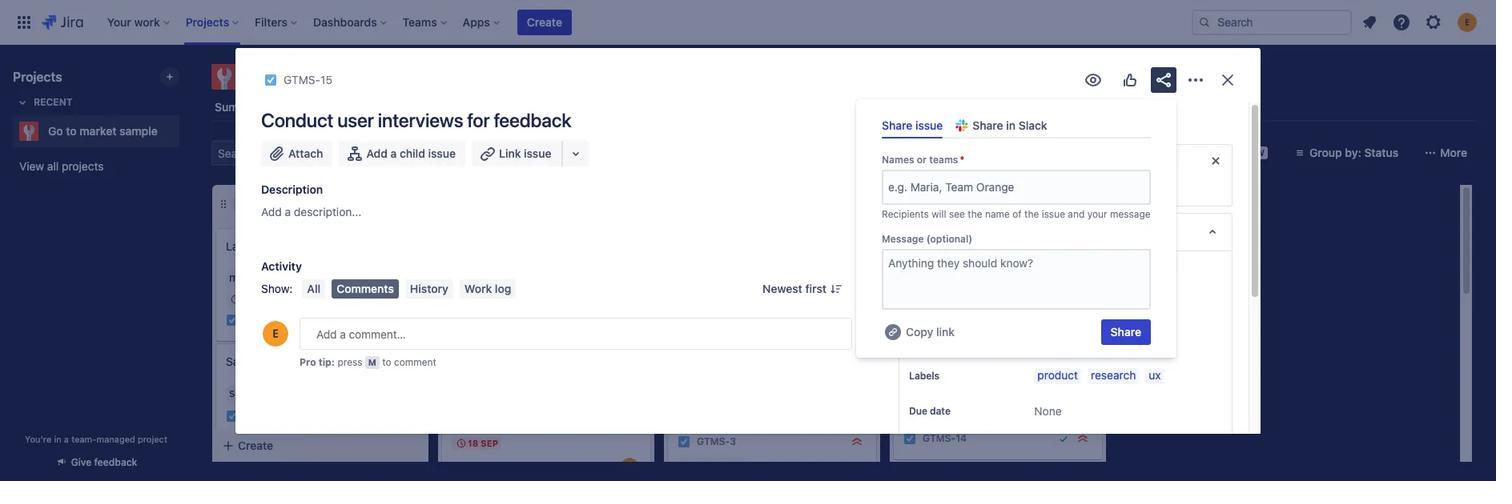 Task type: describe. For each thing, give the bounding box(es) containing it.
10
[[504, 462, 515, 474]]

conduct user interviews for feedback dialog
[[236, 48, 1261, 482]]

Add a comment… field
[[300, 318, 852, 350]]

add for add a description...
[[261, 205, 282, 219]]

issue right link
[[524, 147, 552, 160]]

summary link
[[212, 93, 268, 122]]

description...
[[294, 205, 362, 219]]

0 vertical spatial 14
[[242, 294, 253, 304]]

comment
[[394, 357, 437, 369]]

calendar link
[[370, 93, 424, 122]]

create inside primary 'element'
[[527, 15, 562, 29]]

0 horizontal spatial 3
[[259, 435, 266, 449]]

share issue
[[882, 119, 943, 132]]

research link
[[1088, 369, 1140, 385]]

view all projects
[[19, 159, 104, 173]]

gtms- for 14
[[923, 433, 956, 445]]

e.g.
[[889, 180, 908, 194]]

message
[[882, 233, 924, 245]]

or
[[917, 154, 927, 166]]

work
[[465, 282, 492, 296]]

share in slack
[[973, 119, 1048, 132]]

gtms-13
[[923, 337, 967, 349]]

team-
[[71, 434, 97, 445]]

link issue button
[[472, 141, 563, 167]]

profile image of eloisefrancis23 image
[[263, 321, 288, 347]]

16
[[278, 314, 289, 326]]

/ for 2
[[707, 461, 710, 474]]

for
[[467, 109, 490, 131]]

13
[[956, 337, 967, 349]]

you're
[[25, 434, 51, 445]]

the right of
[[1025, 208, 1039, 220]]

settings
[[850, 100, 893, 114]]

gtms-14
[[923, 433, 967, 445]]

pages link
[[554, 93, 593, 122]]

14 inside 'link'
[[956, 433, 967, 445]]

task image for gtms-13
[[904, 336, 917, 349]]

issue up names or teams *
[[916, 119, 943, 132]]

pinned
[[909, 154, 947, 167]]

0 / 3
[[248, 435, 266, 449]]

projects
[[13, 70, 62, 84]]

do
[[251, 199, 265, 209]]

activity
[[261, 260, 302, 273]]

task image for 0 / 2
[[678, 436, 691, 449]]

start
[[1104, 181, 1127, 195]]

product inside conduct user interviews for feedback "dialog"
[[1038, 369, 1078, 382]]

1 horizontal spatial 3
[[730, 436, 736, 448]]

0 horizontal spatial 2
[[710, 461, 717, 474]]

Search board text field
[[213, 142, 335, 164]]

kickoff
[[257, 355, 292, 369]]

link
[[499, 147, 521, 160]]

newest first image
[[830, 283, 843, 296]]

1 horizontal spatial go
[[244, 66, 268, 88]]

message (optional)
[[882, 233, 973, 245]]

share for share in slack
[[973, 119, 1004, 132]]

details element
[[899, 213, 1233, 252]]

comments
[[337, 282, 394, 296]]

0 for 0 / 2
[[700, 461, 707, 474]]

to right next
[[1015, 181, 1025, 195]]

task image for 0 / 3
[[226, 410, 239, 423]]

medium image
[[602, 461, 615, 474]]

1 vertical spatial go
[[48, 124, 63, 138]]

add for add a child issue
[[367, 147, 388, 160]]

attach button
[[261, 141, 333, 167]]

history button
[[405, 280, 453, 299]]

gtms- for 10
[[471, 462, 504, 474]]

gtms-15
[[284, 73, 332, 87]]

priority
[[909, 335, 943, 347]]

conduct
[[261, 109, 333, 131]]

link
[[937, 325, 955, 339]]

done image
[[1058, 433, 1070, 445]]

gtms-17 link
[[245, 410, 289, 423]]

issue right child
[[428, 147, 456, 160]]

timeline link
[[437, 93, 488, 122]]

the right see
[[968, 208, 983, 220]]

0 vertical spatial go to market sample
[[244, 66, 419, 88]]

done image
[[1058, 433, 1070, 445]]

m
[[368, 357, 376, 368]]

oct for 30 oct
[[482, 316, 502, 327]]

names
[[882, 154, 915, 166]]

1 horizontal spatial task image
[[264, 74, 277, 87]]

sales
[[226, 355, 254, 369]]

1 vertical spatial create
[[904, 240, 938, 253]]

pinned fields
[[909, 154, 979, 167]]

ad
[[267, 240, 280, 253]]

see
[[949, 208, 965, 220]]

recipients will see the name of the issue and your message
[[882, 208, 1151, 220]]

gtms- for 17
[[245, 411, 278, 423]]

launch
[[226, 240, 264, 253]]

1 horizontal spatial 2
[[971, 197, 978, 211]]

copy link to issue image
[[329, 73, 342, 86]]

team
[[946, 180, 974, 194]]

list link
[[332, 93, 357, 122]]

your
[[1088, 208, 1108, 220]]

link issue
[[499, 147, 552, 160]]

Search field
[[1192, 10, 1352, 35]]

close image
[[1219, 71, 1238, 90]]

2 vertical spatial create
[[238, 439, 273, 453]]

01
[[920, 316, 930, 327]]

research
[[1091, 369, 1136, 382]]

launched 2
[[914, 197, 978, 211]]

none
[[1035, 405, 1062, 418]]

pages
[[557, 100, 589, 114]]

create column image
[[1122, 191, 1142, 211]]

1 horizontal spatial highest image
[[1077, 433, 1090, 445]]

add people image
[[412, 143, 431, 163]]

collapse recent projects image
[[13, 93, 32, 112]]

to right the m
[[382, 357, 391, 369]]

nov
[[255, 294, 275, 304]]

ux
[[1149, 369, 1161, 382]]

tip:
[[319, 357, 335, 369]]

primary element
[[10, 0, 1192, 45]]

give feedback button
[[45, 449, 147, 476]]

all button
[[302, 280, 325, 299]]

14 november 2023 image
[[229, 293, 242, 306]]

give
[[71, 457, 92, 469]]

gtms-16 link
[[245, 314, 289, 327]]

interviews
[[378, 109, 463, 131]]

reporter
[[909, 300, 950, 312]]

menu bar inside conduct user interviews for feedback "dialog"
[[299, 280, 519, 299]]

copy link
[[906, 325, 955, 339]]

sep
[[481, 438, 498, 449]]

add a description...
[[261, 205, 362, 219]]

low image
[[399, 314, 412, 327]]

and
[[1068, 208, 1085, 220]]

of
[[1013, 208, 1022, 220]]

sales kickoff
[[226, 355, 292, 369]]

maria,
[[911, 180, 943, 194]]

field
[[1037, 181, 1059, 195]]

high image
[[851, 320, 864, 333]]

1 horizontal spatial sample
[[357, 66, 419, 88]]

label
[[1063, 181, 1087, 195]]

assignee
[[909, 264, 952, 276]]

create product guides
[[904, 240, 1019, 253]]

newest
[[763, 282, 803, 296]]

on
[[938, 181, 951, 195]]

pinning.
[[1130, 181, 1172, 195]]



Task type: vqa. For each thing, say whether or not it's contained in the screenshot.
customers
no



Task type: locate. For each thing, give the bounding box(es) containing it.
actions image
[[1187, 71, 1206, 90]]

share up fields
[[973, 119, 1004, 132]]

a left child
[[391, 147, 397, 160]]

14
[[242, 294, 253, 304], [956, 433, 967, 445]]

in for share
[[1007, 119, 1016, 132]]

1 vertical spatial feedback
[[94, 457, 137, 469]]

1 vertical spatial add
[[261, 205, 282, 219]]

0 horizontal spatial in
[[54, 434, 61, 445]]

1 horizontal spatial go to market sample
[[244, 66, 419, 88]]

task image for gtms-14
[[904, 433, 917, 445]]

sample up calendar on the top of page
[[357, 66, 419, 88]]

1 vertical spatial task image
[[226, 410, 239, 423]]

task image left gtms-17 link
[[226, 410, 239, 423]]

newest first
[[763, 282, 827, 296]]

in left slack
[[1007, 119, 1016, 132]]

task image left gtms-3 link in the bottom of the page
[[678, 436, 691, 449]]

product up none
[[1038, 369, 1078, 382]]

project
[[810, 100, 847, 114]]

click on the
[[909, 181, 973, 195]]

teams
[[930, 154, 959, 166]]

a left team-
[[64, 434, 69, 445]]

0 horizontal spatial create
[[238, 439, 273, 453]]

1 vertical spatial sample
[[119, 124, 158, 138]]

0 horizontal spatial /
[[255, 435, 259, 449]]

0 horizontal spatial share
[[882, 119, 913, 132]]

0
[[248, 435, 255, 449], [700, 461, 707, 474]]

gtms-14 link
[[923, 432, 967, 446]]

feedback inside button
[[94, 457, 137, 469]]

list
[[335, 100, 354, 114]]

0 horizontal spatial add
[[261, 205, 282, 219]]

new feature naming
[[904, 377, 1007, 391]]

2 vertical spatial task image
[[678, 436, 691, 449]]

create
[[527, 15, 562, 29], [904, 240, 938, 253], [238, 439, 273, 453]]

add a child issue
[[367, 147, 456, 160]]

0 horizontal spatial 0
[[248, 435, 255, 449]]

child
[[400, 147, 425, 160]]

0 horizontal spatial highest image
[[851, 436, 864, 449]]

to down recent
[[66, 124, 77, 138]]

sample up view all projects link
[[119, 124, 158, 138]]

0 vertical spatial in
[[1007, 119, 1016, 132]]

1 horizontal spatial create
[[527, 15, 562, 29]]

0 horizontal spatial create button
[[212, 432, 429, 461]]

forms
[[504, 100, 538, 114]]

/ for 3
[[255, 435, 259, 449]]

share image
[[1155, 71, 1174, 90]]

date
[[930, 405, 951, 417]]

forms link
[[501, 93, 541, 122]]

description
[[261, 183, 323, 196]]

names or teams *
[[882, 154, 965, 166]]

to
[[236, 199, 249, 209]]

gtms-15 link
[[284, 71, 332, 90]]

project
[[138, 434, 167, 445]]

menu bar
[[299, 280, 519, 299]]

1 horizontal spatial share
[[973, 119, 1004, 132]]

0 vertical spatial market
[[294, 66, 353, 88]]

view all projects link
[[13, 152, 179, 181]]

30 october 2023 image
[[455, 316, 468, 328], [455, 316, 468, 328]]

2 down gtms-3 link in the bottom of the page
[[710, 461, 717, 474]]

market up view all projects link
[[80, 124, 117, 138]]

1 vertical spatial 2
[[710, 461, 717, 474]]

add right to
[[261, 205, 282, 219]]

to up the board
[[272, 66, 289, 88]]

share inside button
[[1111, 325, 1142, 339]]

/ down gtms-3 link in the bottom of the page
[[707, 461, 710, 474]]

gtms- for 15
[[284, 73, 321, 87]]

issue
[[916, 119, 943, 132], [428, 147, 456, 160], [524, 147, 552, 160], [1042, 208, 1066, 220]]

1 vertical spatial product
[[1038, 369, 1078, 382]]

a inside button
[[391, 147, 397, 160]]

create banner
[[0, 0, 1497, 45]]

0 vertical spatial add
[[367, 147, 388, 160]]

1 vertical spatial /
[[707, 461, 710, 474]]

all
[[47, 159, 59, 173]]

1 vertical spatial 0
[[700, 461, 707, 474]]

go to market sample link
[[13, 115, 173, 147]]

1 horizontal spatial in
[[1007, 119, 1016, 132]]

gtms-10
[[471, 462, 515, 474]]

attach
[[288, 147, 323, 160]]

pro
[[300, 357, 316, 369]]

in for you're
[[54, 434, 61, 445]]

0 vertical spatial create button
[[517, 10, 572, 35]]

0 vertical spatial sample
[[357, 66, 419, 88]]

go
[[244, 66, 268, 88], [48, 124, 63, 138]]

Message (optional) text field
[[882, 249, 1151, 310]]

tab list
[[202, 93, 1487, 122], [876, 112, 1158, 139]]

create button inside primary 'element'
[[517, 10, 572, 35]]

in right you're
[[54, 434, 61, 445]]

1 horizontal spatial product
[[1038, 369, 1078, 382]]

1 vertical spatial 14
[[956, 433, 967, 445]]

1 horizontal spatial oct
[[933, 316, 952, 327]]

0 for 0 / 3
[[248, 435, 255, 449]]

a
[[391, 147, 397, 160], [1028, 181, 1034, 195], [285, 205, 291, 219], [64, 434, 69, 445]]

message
[[1110, 208, 1151, 220]]

0 horizontal spatial product
[[941, 240, 982, 253]]

work log button
[[460, 280, 516, 299]]

0 horizontal spatial go
[[48, 124, 63, 138]]

search image
[[1199, 16, 1211, 29]]

menu bar containing all
[[299, 280, 519, 299]]

0 horizontal spatial go to market sample
[[48, 124, 158, 138]]

1 vertical spatial go to market sample
[[48, 124, 158, 138]]

0 down gtms-17 link
[[248, 435, 255, 449]]

feedback inside "dialog"
[[494, 109, 572, 131]]

copy link button
[[882, 320, 957, 345]]

/ down gtms-17 link
[[255, 435, 259, 449]]

1 horizontal spatial 0
[[700, 461, 707, 474]]

1 vertical spatial create button
[[212, 432, 429, 461]]

share for share issue
[[882, 119, 913, 132]]

gtms-13 link
[[923, 336, 967, 350]]

0 down gtms-3 link in the bottom of the page
[[700, 461, 707, 474]]

2 horizontal spatial share
[[1111, 325, 1142, 339]]

market up list
[[294, 66, 353, 88]]

gtms-16
[[245, 314, 289, 326]]

feedback up link issue
[[494, 109, 572, 131]]

next to a field label to start pinning.
[[986, 181, 1172, 195]]

1 horizontal spatial create button
[[517, 10, 572, 35]]

gtms- inside "link"
[[284, 73, 321, 87]]

share
[[882, 119, 913, 132], [973, 119, 1004, 132], [1111, 325, 1142, 339]]

1 horizontal spatial market
[[294, 66, 353, 88]]

campaign
[[283, 240, 333, 253]]

the inside conduct user interviews for feedback "dialog"
[[954, 181, 970, 195]]

gtms- for 3
[[697, 436, 730, 448]]

task image left gtms-15 "link"
[[264, 74, 277, 87]]

oct for 01 oct
[[933, 316, 952, 327]]

log
[[495, 282, 511, 296]]

14 november 2023 image
[[229, 293, 242, 306]]

pro tip: press m to comment
[[300, 357, 437, 369]]

0 vertical spatial product
[[941, 240, 982, 253]]

go down recent
[[48, 124, 63, 138]]

0 vertical spatial /
[[255, 435, 259, 449]]

slack
[[1019, 119, 1048, 132]]

gtms-17
[[245, 411, 289, 423]]

1 oct from the left
[[482, 316, 502, 327]]

oct
[[482, 316, 502, 327], [933, 316, 952, 327]]

2 horizontal spatial task image
[[678, 436, 691, 449]]

gtms- for 13
[[923, 337, 956, 349]]

to
[[272, 66, 289, 88], [66, 124, 77, 138], [1015, 181, 1025, 195], [1090, 181, 1100, 195], [382, 357, 391, 369]]

fields
[[949, 154, 979, 167]]

feature
[[930, 377, 967, 391]]

task image
[[264, 74, 277, 87], [226, 410, 239, 423], [678, 436, 691, 449]]

jira image
[[42, 13, 83, 32], [42, 13, 83, 32]]

conduct user interviews for feedback
[[261, 109, 572, 131]]

2 oct from the left
[[933, 316, 952, 327]]

oct right 01
[[933, 316, 952, 327]]

15
[[321, 73, 332, 87]]

add inside button
[[367, 147, 388, 160]]

due
[[909, 405, 928, 417]]

a right the 4
[[285, 205, 291, 219]]

show:
[[261, 282, 293, 296]]

eloisefrancis23 image
[[377, 140, 402, 166]]

oct right 30
[[482, 316, 502, 327]]

gtms- for 16
[[245, 314, 278, 326]]

launch ad campaign
[[226, 240, 333, 253]]

1 horizontal spatial feedback
[[494, 109, 572, 131]]

watch options: you are not watching this issue, 0 people watching image
[[1084, 71, 1103, 90]]

0 horizontal spatial oct
[[482, 316, 502, 327]]

*
[[960, 154, 965, 166]]

view
[[19, 159, 44, 173]]

share down settings
[[882, 119, 913, 132]]

tab list containing board
[[202, 93, 1487, 122]]

2 horizontal spatial create
[[904, 240, 938, 253]]

add left child
[[367, 147, 388, 160]]

task image
[[226, 314, 239, 327], [904, 336, 917, 349], [904, 433, 917, 445], [452, 461, 465, 474]]

a left field
[[1028, 181, 1034, 195]]

feedback down managed
[[94, 457, 137, 469]]

calendar
[[373, 100, 421, 114]]

0 vertical spatial create
[[527, 15, 562, 29]]

go to market sample up list
[[244, 66, 419, 88]]

0 horizontal spatial market
[[80, 124, 117, 138]]

0 vertical spatial 0
[[248, 435, 255, 449]]

add a child issue button
[[339, 141, 465, 167]]

market inside go to market sample link
[[80, 124, 117, 138]]

0 vertical spatial go
[[244, 66, 268, 88]]

17
[[278, 411, 289, 423]]

go up summary
[[244, 66, 268, 88]]

0 vertical spatial 2
[[971, 197, 978, 211]]

14 nov
[[242, 294, 275, 304]]

2
[[971, 197, 978, 211], [710, 461, 717, 474]]

next
[[989, 181, 1012, 195]]

gtms-3 link
[[697, 435, 736, 449]]

4
[[271, 197, 278, 211]]

gtms-
[[284, 73, 321, 87], [245, 314, 278, 326], [923, 337, 956, 349], [245, 411, 278, 423], [923, 433, 956, 445], [697, 436, 730, 448], [471, 462, 504, 474]]

01 october 2023 image
[[907, 316, 920, 328], [907, 316, 920, 328]]

1 horizontal spatial 14
[[956, 433, 967, 445]]

the right on
[[954, 181, 970, 195]]

gtms-3
[[697, 436, 736, 448]]

18 september 2023 image
[[455, 437, 468, 450], [455, 437, 468, 450]]

0 vertical spatial feedback
[[494, 109, 572, 131]]

click
[[909, 181, 935, 195]]

hide message image
[[1207, 151, 1226, 171]]

share up research
[[1111, 325, 1142, 339]]

product down see
[[941, 240, 982, 253]]

1 vertical spatial market
[[80, 124, 117, 138]]

1 horizontal spatial add
[[367, 147, 388, 160]]

task image for gtms-16
[[226, 314, 239, 327]]

issue left and
[[1042, 208, 1066, 220]]

add
[[367, 147, 388, 160], [261, 205, 282, 219]]

highest image
[[1077, 433, 1090, 445], [851, 436, 864, 449]]

1 horizontal spatial /
[[707, 461, 710, 474]]

tab list containing share issue
[[876, 112, 1158, 139]]

0 horizontal spatial sample
[[119, 124, 158, 138]]

task image for gtms-10
[[452, 461, 465, 474]]

0 horizontal spatial feedback
[[94, 457, 137, 469]]

0 horizontal spatial 14
[[242, 294, 253, 304]]

0 vertical spatial task image
[[264, 74, 277, 87]]

vote options: no one has voted for this issue yet. image
[[1121, 71, 1140, 90]]

to left start
[[1090, 181, 1100, 195]]

go to market sample up view all projects link
[[48, 124, 158, 138]]

labels pin to top. only you can see pinned fields. image
[[943, 370, 956, 383]]

gtms- inside 'link'
[[923, 433, 956, 445]]

summary
[[215, 100, 265, 114]]

1 vertical spatial in
[[54, 434, 61, 445]]

2 right see
[[971, 197, 978, 211]]

0 horizontal spatial task image
[[226, 410, 239, 423]]

30 oct
[[468, 316, 502, 327]]

orange
[[977, 180, 1015, 194]]



